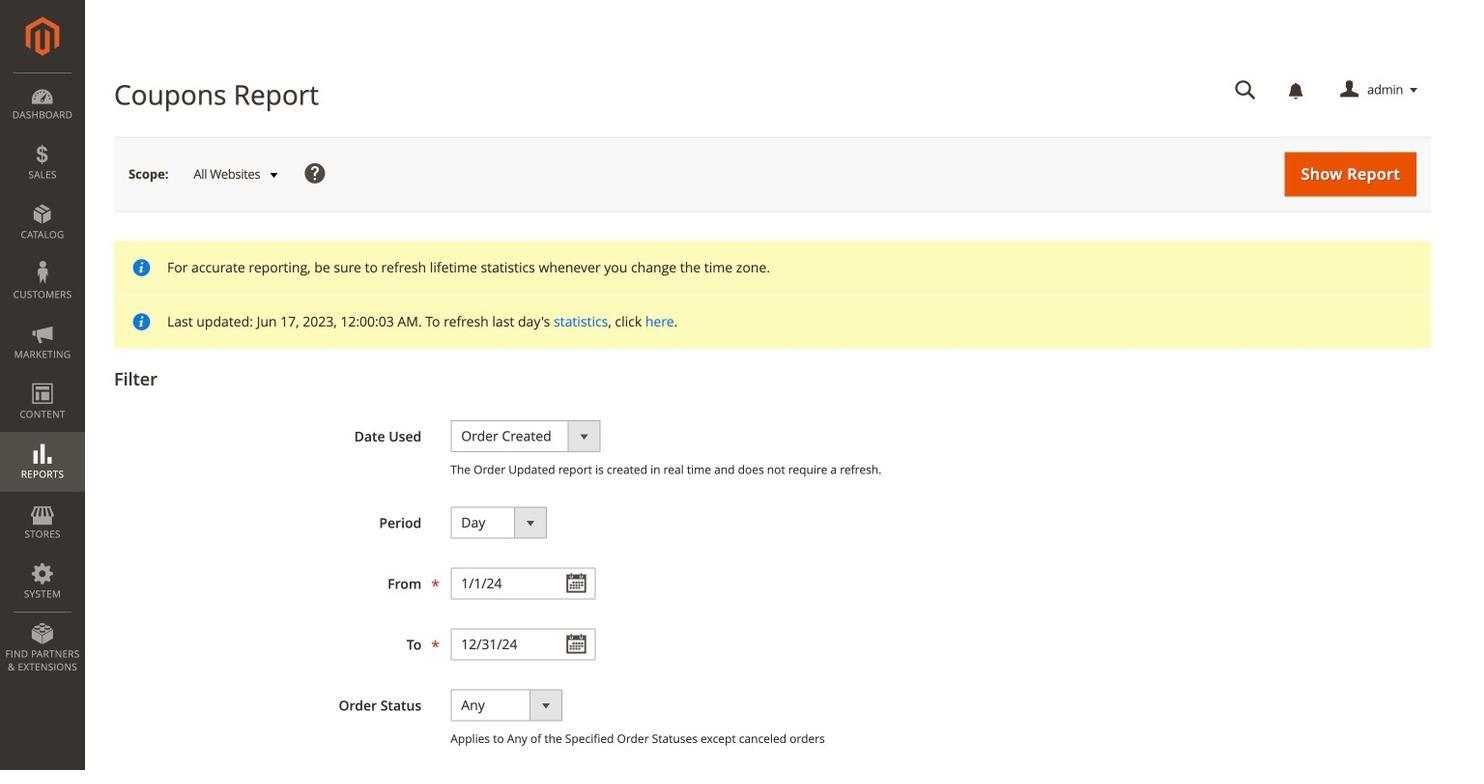 Task type: locate. For each thing, give the bounding box(es) containing it.
menu bar
[[0, 73, 85, 684]]

magento admin panel image
[[26, 16, 59, 56]]

None text field
[[1222, 73, 1271, 107], [451, 568, 596, 600], [451, 629, 596, 661], [1222, 73, 1271, 107], [451, 568, 596, 600], [451, 629, 596, 661]]



